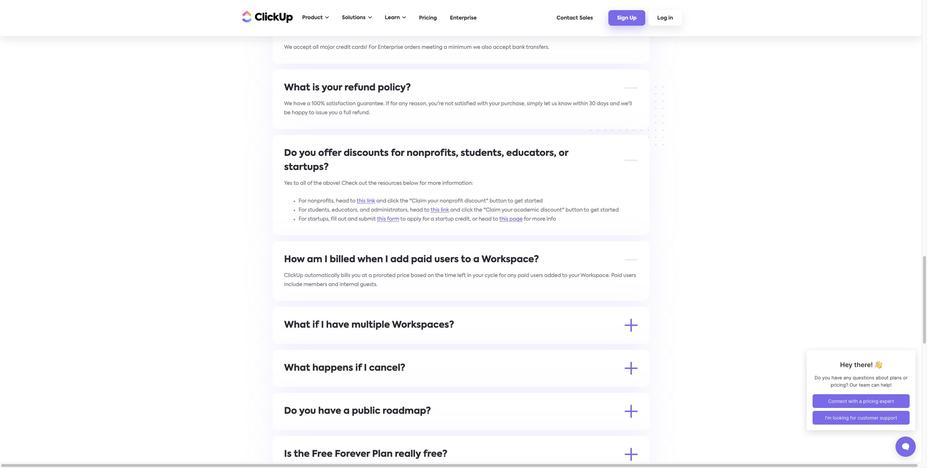 Task type: vqa. For each thing, say whether or not it's contained in the screenshot.
Time Tracking button
no



Task type: locate. For each thing, give the bounding box(es) containing it.
1 horizontal spatial this link link
[[431, 208, 449, 213]]

0 horizontal spatial paid
[[411, 256, 432, 265]]

0 horizontal spatial out
[[338, 217, 347, 222]]

at inside you're free to cancel at anytime! when you do, your current plan will last until the end of your billing cycle, unless you choose to downgrade immediately.
[[337, 382, 342, 387]]

more up for nonprofits, head to this link and click the "claim your nonprofit discount" button to get started
[[428, 181, 441, 186]]

for students, educators, and administrators, head to this link and click the "claim your academic discount" button to get started
[[299, 208, 619, 213]]

what for what happens if i cancel?
[[284, 364, 310, 373]]

1 vertical spatial at
[[337, 382, 342, 387]]

2 vertical spatial we
[[284, 425, 292, 430]]

and inside clickup automatically bills you at a prorated price based on the time left in your cycle for any paid users added to your workspace. paid users include members and internal guests.
[[329, 282, 338, 287]]

if up per
[[313, 321, 319, 330]]

1 horizontal spatial discount"
[[541, 208, 565, 213]]

end
[[487, 382, 497, 387]]

is for your
[[313, 84, 320, 93]]

to
[[309, 110, 315, 115], [294, 181, 299, 186], [350, 199, 356, 204], [508, 199, 513, 204], [424, 208, 430, 213], [584, 208, 590, 213], [401, 217, 406, 222], [493, 217, 498, 222], [461, 256, 471, 265], [562, 273, 568, 278], [312, 382, 317, 387], [594, 382, 599, 387]]

we
[[284, 45, 292, 50], [284, 101, 292, 106], [284, 425, 292, 430]]

and up administrators,
[[376, 199, 386, 204]]

members
[[304, 282, 327, 287]]

out right check on the top left of page
[[359, 181, 367, 186]]

at for billed
[[362, 273, 367, 278]]

1 vertical spatial any
[[508, 273, 517, 278]]

0 vertical spatial button
[[490, 199, 507, 204]]

submit
[[359, 217, 376, 222]]

and
[[610, 101, 620, 106], [376, 199, 386, 204], [360, 208, 370, 213], [450, 208, 460, 213], [348, 217, 358, 222], [329, 282, 338, 287]]

of right end
[[498, 382, 503, 387]]

what up payment
[[284, 321, 310, 330]]

learn
[[385, 15, 400, 20]]

0 vertical spatial educators,
[[507, 149, 557, 158]]

each
[[376, 339, 389, 344]]

more left info
[[532, 217, 546, 222]]

any down workspace?
[[508, 273, 517, 278]]

at up guests.
[[362, 273, 367, 278]]

happy
[[292, 110, 308, 115]]

1 horizontal spatial out
[[359, 181, 367, 186]]

information:
[[442, 181, 473, 186]]

if
[[313, 321, 319, 330], [356, 364, 362, 373]]

to inside we have a 100% satisfaction guarantee. if for any reason, you're not satisfied with your purchase, simply let us know within 30 days and we'll be happy to issue you a full refund.
[[309, 110, 315, 115]]

click up administrators,
[[388, 199, 399, 204]]

up
[[630, 16, 637, 21]]

1 horizontal spatial enterprise
[[450, 15, 477, 20]]

enterprise up minimum
[[450, 15, 477, 20]]

log in link
[[649, 10, 682, 26]]

1 vertical spatial have
[[326, 321, 349, 330]]

enterprise inside enterprise link
[[450, 15, 477, 20]]

0 horizontal spatial this link link
[[357, 199, 375, 204]]

1 accept from the left
[[294, 45, 312, 50]]

do inside "do you offer discounts for nonprofits, students, educators, or startups?"
[[284, 149, 297, 158]]

1 horizontal spatial students,
[[461, 149, 504, 158]]

cycle,
[[532, 382, 547, 387]]

for startups, fill out and submit this form to apply for a startup credit, or head to this page for more info
[[299, 217, 556, 222]]

and left we'll
[[610, 101, 620, 106]]

1 horizontal spatial educators,
[[507, 149, 557, 158]]

1 vertical spatial this link link
[[431, 208, 449, 213]]

1 vertical spatial more
[[532, 217, 546, 222]]

learn button
[[381, 11, 410, 25]]

for inside we have a 100% satisfaction guarantee. if for any reason, you're not satisfied with your purchase, simply let us know within 30 days and we'll be happy to issue you a full refund.
[[391, 101, 398, 106]]

clickup image
[[240, 10, 293, 23]]

above!
[[323, 181, 341, 186]]

this
[[357, 199, 366, 204], [431, 208, 440, 213], [377, 217, 386, 222], [500, 217, 508, 222]]

academic
[[514, 208, 539, 213]]

within
[[573, 101, 588, 106]]

what up happy
[[284, 84, 310, 93]]

1 vertical spatial out
[[338, 217, 347, 222]]

price
[[397, 273, 410, 278]]

upgrade.
[[474, 339, 497, 344]]

until
[[465, 382, 476, 387]]

here link
[[363, 425, 374, 430]]

in right log
[[669, 16, 673, 21]]

do!
[[317, 425, 325, 430]]

1 vertical spatial of
[[498, 382, 503, 387]]

0 vertical spatial in
[[669, 16, 673, 21]]

2 vertical spatial head
[[479, 217, 492, 222]]

0 vertical spatial link
[[367, 199, 375, 204]]

i right am at the bottom left of the page
[[325, 256, 328, 265]]

1 vertical spatial "claim
[[484, 208, 501, 213]]

head right credit,
[[479, 217, 492, 222]]

0 horizontal spatial nonprofits,
[[308, 199, 335, 204]]

nonprofit
[[440, 199, 463, 204]]

do
[[284, 149, 297, 158], [284, 407, 297, 416]]

be
[[284, 110, 291, 115]]

0 horizontal spatial "claim
[[410, 199, 427, 204]]

2 do from the top
[[284, 407, 297, 416]]

1 vertical spatial in
[[467, 273, 472, 278]]

do for do you have a public roadmap?
[[284, 407, 297, 416]]

0 vertical spatial out
[[359, 181, 367, 186]]

per
[[313, 339, 321, 344]]

enterprise
[[450, 15, 477, 20], [378, 45, 403, 50]]

0 vertical spatial all
[[313, 45, 319, 50]]

anytime!
[[344, 382, 366, 387]]

any left reason,
[[399, 101, 408, 106]]

1 horizontal spatial get
[[591, 208, 599, 213]]

this link link up startup
[[431, 208, 449, 213]]

this page link
[[500, 217, 523, 222]]

at inside clickup automatically bills you at a prorated price based on the time left in your cycle for any paid users added to your workspace. paid users include members and internal guests.
[[362, 273, 367, 278]]

1 horizontal spatial at
[[362, 273, 367, 278]]

1 horizontal spatial "claim
[[484, 208, 501, 213]]

users
[[435, 256, 459, 265], [531, 273, 543, 278], [624, 273, 636, 278]]

have up workspace,
[[326, 321, 349, 330]]

we accept all major credit cards! for enterprise orders meeting a minimum we also accept bank transfers.
[[284, 45, 550, 50]]

0 vertical spatial paid
[[411, 256, 432, 265]]

users left the added
[[531, 273, 543, 278]]

for for startups,
[[299, 217, 307, 222]]

head down check on the top left of page
[[336, 199, 349, 204]]

happens
[[313, 364, 353, 373]]

paid inside clickup automatically bills you at a prorated price based on the time left in your cycle for any paid users added to your workspace. paid users include members and internal guests.
[[518, 273, 529, 278]]

"claim up apply
[[410, 199, 427, 204]]

and inside we have a 100% satisfaction guarantee. if for any reason, you're not satisfied with your purchase, simply let us know within 30 days and we'll be happy to issue you a full refund.
[[610, 101, 620, 106]]

accept right also
[[493, 45, 511, 50]]

i up workspace,
[[321, 321, 324, 330]]

payment is per workspace, meaning each workspace requires an individual upgrade.
[[284, 339, 497, 344]]

free
[[312, 451, 333, 460]]

all left major
[[313, 45, 319, 50]]

2 vertical spatial what
[[284, 364, 310, 373]]

fill
[[331, 217, 337, 222]]

0 horizontal spatial get
[[515, 199, 523, 204]]

forever
[[335, 451, 370, 460]]

paid down workspace?
[[518, 273, 529, 278]]

what if i have multiple workspaces?
[[284, 321, 454, 330]]

0 vertical spatial is
[[313, 84, 320, 93]]

1 vertical spatial nonprofits,
[[308, 199, 335, 204]]

1 horizontal spatial of
[[498, 382, 503, 387]]

what is your refund policy?
[[284, 84, 411, 93]]

1 horizontal spatial all
[[313, 45, 319, 50]]

link up submit
[[367, 199, 375, 204]]

for right cycle at the right
[[499, 273, 506, 278]]

1 do from the top
[[284, 149, 297, 158]]

your
[[322, 84, 342, 93], [489, 101, 500, 106], [428, 199, 439, 204], [502, 208, 513, 213], [473, 273, 484, 278], [569, 273, 580, 278], [402, 382, 413, 387], [504, 382, 515, 387]]

1 vertical spatial all
[[300, 181, 306, 186]]

you right bills
[[352, 273, 361, 278]]

of down startups?
[[307, 181, 312, 186]]

payment
[[284, 339, 307, 344]]

pricing
[[419, 15, 437, 20]]

1 vertical spatial if
[[356, 364, 362, 373]]

more
[[428, 181, 441, 186], [532, 217, 546, 222]]

1 horizontal spatial any
[[508, 273, 517, 278]]

1 vertical spatial is
[[308, 339, 312, 344]]

1 horizontal spatial more
[[532, 217, 546, 222]]

discounts
[[344, 149, 389, 158]]

out right fill
[[338, 217, 347, 222]]

1 horizontal spatial accept
[[493, 45, 511, 50]]

1 horizontal spatial or
[[559, 149, 569, 158]]

you right issue
[[329, 110, 338, 115]]

you right unless
[[564, 382, 573, 387]]

0 vertical spatial what
[[284, 84, 310, 93]]

the
[[314, 181, 322, 186], [369, 181, 377, 186], [400, 199, 408, 204], [474, 208, 482, 213], [435, 273, 444, 278], [477, 382, 486, 387], [294, 451, 310, 460]]

2 what from the top
[[284, 321, 310, 330]]

0 vertical spatial at
[[362, 273, 367, 278]]

workspace.
[[581, 273, 610, 278]]

with
[[477, 101, 488, 106]]

0 horizontal spatial head
[[336, 199, 349, 204]]

in right left
[[467, 273, 472, 278]]

1 horizontal spatial click
[[462, 208, 473, 213]]

0 horizontal spatial started
[[525, 199, 543, 204]]

1 horizontal spatial nonprofits,
[[407, 149, 459, 158]]

i
[[325, 256, 328, 265], [385, 256, 388, 265], [321, 321, 324, 330], [364, 364, 367, 373]]

link up startup
[[441, 208, 449, 213]]

all right yes
[[300, 181, 306, 186]]

i up when
[[364, 364, 367, 373]]

current
[[414, 382, 432, 387]]

head up apply
[[410, 208, 423, 213]]

0 vertical spatial "claim
[[410, 199, 427, 204]]

multiple
[[352, 321, 390, 330]]

this link link up submit
[[357, 199, 375, 204]]

and up submit
[[360, 208, 370, 213]]

1 vertical spatial do
[[284, 407, 297, 416]]

what for what if i have multiple workspaces?
[[284, 321, 310, 330]]

0 horizontal spatial educators,
[[332, 208, 359, 213]]

2 we from the top
[[284, 101, 292, 106]]

for up resources
[[391, 149, 405, 158]]

your left cycle at the right
[[473, 273, 484, 278]]

do you have a public roadmap?
[[284, 407, 431, 416]]

1 vertical spatial link
[[441, 208, 449, 213]]

simply
[[527, 101, 543, 106]]

do down the immediately.
[[284, 407, 297, 416]]

0 vertical spatial this link link
[[357, 199, 375, 204]]

0 horizontal spatial if
[[313, 321, 319, 330]]

apply
[[407, 217, 421, 222]]

0 vertical spatial nonprofits,
[[407, 149, 459, 158]]

1 horizontal spatial head
[[410, 208, 423, 213]]

1 vertical spatial get
[[591, 208, 599, 213]]

for right if
[[391, 101, 398, 106]]

1 horizontal spatial is
[[313, 84, 320, 93]]

any
[[399, 101, 408, 106], [508, 273, 517, 278]]

discount" up for students, educators, and administrators, head to this link and click the "claim your academic discount" button to get started
[[465, 199, 489, 204]]

of inside you're free to cancel at anytime! when you do, your current plan will last until the end of your billing cycle, unless you choose to downgrade immediately.
[[498, 382, 503, 387]]

discount" up info
[[541, 208, 565, 213]]

you inside "do you offer discounts for nonprofits, students, educators, or startups?"
[[299, 149, 316, 158]]

we have a 100% satisfaction guarantee. if for any reason, you're not satisfied with your purchase, simply let us know within 30 days and we'll be happy to issue you a full refund.
[[284, 101, 632, 115]]

users right paid at bottom right
[[624, 273, 636, 278]]

accept left major
[[294, 45, 312, 50]]

1 horizontal spatial paid
[[518, 273, 529, 278]]

you up certainly
[[299, 407, 316, 416]]

is left per
[[308, 339, 312, 344]]

"claim up the this page link
[[484, 208, 501, 213]]

0 horizontal spatial click
[[388, 199, 399, 204]]

roadmap?
[[383, 407, 431, 416]]

to inside clickup automatically bills you at a prorated price based on the time left in your cycle for any paid users added to your workspace. paid users include members and internal guests.
[[562, 273, 568, 278]]

and down automatically
[[329, 282, 338, 287]]

you
[[329, 110, 338, 115], [299, 149, 316, 158], [352, 273, 361, 278], [383, 382, 392, 387], [564, 382, 573, 387], [299, 407, 316, 416]]

"claim
[[410, 199, 427, 204], [484, 208, 501, 213]]

students,
[[461, 149, 504, 158], [308, 208, 331, 213]]

you're
[[429, 101, 444, 106]]

have up happy
[[294, 101, 306, 106]]

automatically
[[305, 273, 340, 278]]

when
[[358, 256, 383, 265]]

1 horizontal spatial users
[[531, 273, 543, 278]]

1 vertical spatial started
[[601, 208, 619, 213]]

your right with
[[489, 101, 500, 106]]

this link link for for students, educators, and administrators, head to
[[431, 208, 449, 213]]

what up you're
[[284, 364, 310, 373]]

a up guests.
[[369, 273, 372, 278]]

on
[[428, 273, 434, 278]]

3 what from the top
[[284, 364, 310, 373]]

0 vertical spatial discount"
[[465, 199, 489, 204]]

this form link
[[377, 217, 399, 222]]

have
[[294, 101, 306, 106], [326, 321, 349, 330], [318, 407, 341, 416]]

0 horizontal spatial or
[[472, 217, 478, 222]]

yes
[[284, 181, 292, 186]]

a right the meeting
[[444, 45, 447, 50]]

and down nonprofit
[[450, 208, 460, 213]]

really
[[395, 451, 421, 460]]

0 vertical spatial of
[[307, 181, 312, 186]]

0 vertical spatial enterprise
[[450, 15, 477, 20]]

0 horizontal spatial discount"
[[465, 199, 489, 204]]

0 vertical spatial students,
[[461, 149, 504, 158]]

0 vertical spatial any
[[399, 101, 408, 106]]

at right cancel
[[337, 382, 342, 387]]

administrators,
[[371, 208, 409, 213]]

1 horizontal spatial in
[[669, 16, 673, 21]]

is up 100%
[[313, 84, 320, 93]]

for right apply
[[423, 217, 430, 222]]

0 vertical spatial do
[[284, 149, 297, 158]]

if up the 'anytime!'
[[356, 364, 362, 373]]

all for accept
[[313, 45, 319, 50]]

you up startups?
[[299, 149, 316, 158]]

0 vertical spatial we
[[284, 45, 292, 50]]

0 vertical spatial get
[[515, 199, 523, 204]]

log in
[[658, 16, 673, 21]]

1 vertical spatial or
[[472, 217, 478, 222]]

for inside clickup automatically bills you at a prorated price based on the time left in your cycle for any paid users added to your workspace. paid users include members and internal guests.
[[499, 273, 506, 278]]

can
[[337, 425, 346, 430]]

the inside you're free to cancel at anytime! when you do, your current plan will last until the end of your billing cycle, unless you choose to downgrade immediately.
[[477, 382, 486, 387]]

a up the can
[[344, 407, 350, 416]]

your left the billing
[[504, 382, 515, 387]]

we inside we have a 100% satisfaction guarantee. if for any reason, you're not satisfied with your purchase, simply let us know within 30 days and we'll be happy to issue you a full refund.
[[284, 101, 292, 106]]

0 horizontal spatial at
[[337, 382, 342, 387]]

workspace?
[[482, 256, 539, 265]]

for
[[369, 45, 377, 50], [299, 199, 307, 204], [299, 208, 307, 213], [299, 217, 307, 222]]

this up for startups, fill out and submit this form to apply for a startup credit, or head to this page for more info
[[431, 208, 440, 213]]

a up clickup automatically bills you at a prorated price based on the time left in your cycle for any paid users added to your workspace. paid users include members and internal guests.
[[473, 256, 480, 265]]

enterprise left "orders"
[[378, 45, 403, 50]]

users up time
[[435, 256, 459, 265]]

is
[[313, 84, 320, 93], [308, 339, 312, 344]]

0 vertical spatial started
[[525, 199, 543, 204]]

click up credit,
[[462, 208, 473, 213]]

0 horizontal spatial all
[[300, 181, 306, 186]]

0 vertical spatial or
[[559, 149, 569, 158]]

when
[[367, 382, 382, 387]]

do up startups?
[[284, 149, 297, 158]]

1 what from the top
[[284, 84, 310, 93]]

have up "we certainly do! you can find it here ."
[[318, 407, 341, 416]]

i left add on the left of page
[[385, 256, 388, 265]]

1 we from the top
[[284, 45, 292, 50]]

0 vertical spatial if
[[313, 321, 319, 330]]

1 vertical spatial paid
[[518, 273, 529, 278]]

how am i billed when i add paid users to a workspace?
[[284, 256, 539, 265]]

out
[[359, 181, 367, 186], [338, 217, 347, 222]]

2 accept from the left
[[493, 45, 511, 50]]

paid up based
[[411, 256, 432, 265]]

0 vertical spatial have
[[294, 101, 306, 106]]

1 vertical spatial enterprise
[[378, 45, 403, 50]]

1 vertical spatial we
[[284, 101, 292, 106]]



Task type: describe. For each thing, give the bounding box(es) containing it.
sales
[[580, 15, 593, 20]]

we for we accept all major credit cards! for enterprise orders meeting a minimum we also accept bank transfers.
[[284, 45, 292, 50]]

have inside we have a 100% satisfaction guarantee. if for any reason, you're not satisfied with your purchase, simply let us know within 30 days and we'll be happy to issue you a full refund.
[[294, 101, 306, 106]]

you're free to cancel at anytime! when you do, your current plan will last until the end of your billing cycle, unless you choose to downgrade immediately.
[[284, 382, 629, 396]]

added
[[545, 273, 561, 278]]

startups?
[[284, 163, 329, 172]]

here
[[363, 425, 374, 430]]

any inside clickup automatically bills you at a prorated price based on the time left in your cycle for any paid users added to your workspace. paid users include members and internal guests.
[[508, 273, 517, 278]]

for inside "do you offer discounts for nonprofits, students, educators, or startups?"
[[391, 149, 405, 158]]

0 vertical spatial click
[[388, 199, 399, 204]]

for for nonprofits,
[[299, 199, 307, 204]]

product
[[302, 15, 323, 20]]

0 vertical spatial head
[[336, 199, 349, 204]]

cards!
[[352, 45, 367, 50]]

we for we have a 100% satisfaction guarantee. if for any reason, you're not satisfied with your purchase, simply let us know within 30 days and we'll be happy to issue you a full refund.
[[284, 101, 292, 106]]

30
[[590, 101, 596, 106]]

not
[[445, 101, 454, 106]]

is the free forever plan really free?
[[284, 451, 448, 460]]

your right do,
[[402, 382, 413, 387]]

students, inside "do you offer discounts for nonprofits, students, educators, or startups?"
[[461, 149, 504, 158]]

us
[[552, 101, 557, 106]]

free?
[[423, 451, 448, 460]]

1 vertical spatial head
[[410, 208, 423, 213]]

nonprofits, inside "do you offer discounts for nonprofits, students, educators, or startups?"
[[407, 149, 459, 158]]

product button
[[299, 11, 333, 25]]

all for to
[[300, 181, 306, 186]]

cancel
[[319, 382, 336, 387]]

enterprise link
[[447, 12, 480, 24]]

your inside we have a 100% satisfaction guarantee. if for any reason, you're not satisfied with your purchase, simply let us know within 30 days and we'll be happy to issue you a full refund.
[[489, 101, 500, 106]]

your up satisfaction
[[322, 84, 342, 93]]

refund.
[[353, 110, 370, 115]]

billed
[[330, 256, 355, 265]]

.
[[374, 425, 375, 430]]

am
[[307, 256, 322, 265]]

left
[[458, 273, 466, 278]]

0 horizontal spatial of
[[307, 181, 312, 186]]

your up the this page link
[[502, 208, 513, 213]]

days
[[597, 101, 609, 106]]

info
[[547, 217, 556, 222]]

contact
[[557, 15, 578, 20]]

a inside clickup automatically bills you at a prorated price based on the time left in your cycle for any paid users added to your workspace. paid users include members and internal guests.
[[369, 273, 372, 278]]

let
[[544, 101, 551, 106]]

transfers.
[[526, 45, 550, 50]]

what happens if i cancel?
[[284, 364, 406, 373]]

bills
[[341, 273, 351, 278]]

prorated
[[373, 273, 396, 278]]

a left full
[[339, 110, 343, 115]]

minimum
[[449, 45, 472, 50]]

the inside clickup automatically bills you at a prorated price based on the time left in your cycle for any paid users added to your workspace. paid users include members and internal guests.
[[435, 273, 444, 278]]

2 horizontal spatial head
[[479, 217, 492, 222]]

know
[[559, 101, 572, 106]]

purchase,
[[501, 101, 526, 106]]

offer
[[318, 149, 342, 158]]

1 horizontal spatial started
[[601, 208, 619, 213]]

100%
[[312, 101, 325, 106]]

you inside clickup automatically bills you at a prorated price based on the time left in your cycle for any paid users added to your workspace. paid users include members and internal guests.
[[352, 273, 361, 278]]

how
[[284, 256, 305, 265]]

credit,
[[455, 217, 471, 222]]

in inside clickup automatically bills you at a prorated price based on the time left in your cycle for any paid users added to your workspace. paid users include members and internal guests.
[[467, 273, 472, 278]]

guarantee.
[[357, 101, 385, 106]]

for for students,
[[299, 208, 307, 213]]

what for what is your refund policy?
[[284, 84, 310, 93]]

form
[[387, 217, 399, 222]]

1 horizontal spatial link
[[441, 208, 449, 213]]

0 horizontal spatial more
[[428, 181, 441, 186]]

major
[[320, 45, 335, 50]]

2 vertical spatial have
[[318, 407, 341, 416]]

1 vertical spatial discount"
[[541, 208, 565, 213]]

it
[[358, 425, 362, 430]]

meaning
[[353, 339, 375, 344]]

1 vertical spatial students,
[[308, 208, 331, 213]]

sign up
[[617, 16, 637, 21]]

clickup
[[284, 273, 303, 278]]

solutions
[[342, 15, 366, 20]]

a left 100%
[[307, 101, 311, 106]]

credit
[[336, 45, 351, 50]]

a left startup
[[431, 217, 434, 222]]

based
[[411, 273, 427, 278]]

1 vertical spatial button
[[566, 208, 583, 213]]

contact sales
[[557, 15, 593, 20]]

choose
[[574, 382, 592, 387]]

sign
[[617, 16, 629, 21]]

startups,
[[308, 217, 330, 222]]

this left form
[[377, 217, 386, 222]]

for down academic
[[524, 217, 531, 222]]

resources
[[378, 181, 402, 186]]

you left do,
[[383, 382, 392, 387]]

1 horizontal spatial if
[[356, 364, 362, 373]]

guests.
[[360, 282, 378, 287]]

this left page
[[500, 217, 508, 222]]

satisfaction
[[326, 101, 356, 106]]

is
[[284, 451, 292, 460]]

any inside we have a 100% satisfaction guarantee. if for any reason, you're not satisfied with your purchase, simply let us know within 30 days and we'll be happy to issue you a full refund.
[[399, 101, 408, 106]]

you inside we have a 100% satisfaction guarantee. if for any reason, you're not satisfied with your purchase, simply let us know within 30 days and we'll be happy to issue you a full refund.
[[329, 110, 338, 115]]

this link link for for nonprofits, head to
[[357, 199, 375, 204]]

and left submit
[[348, 217, 358, 222]]

or inside "do you offer discounts for nonprofits, students, educators, or startups?"
[[559, 149, 569, 158]]

policy?
[[378, 84, 411, 93]]

0 horizontal spatial enterprise
[[378, 45, 403, 50]]

this up submit
[[357, 199, 366, 204]]

your left nonprofit
[[428, 199, 439, 204]]

billing
[[516, 382, 531, 387]]

time
[[445, 273, 456, 278]]

for right below
[[420, 181, 427, 186]]

0 horizontal spatial link
[[367, 199, 375, 204]]

workspaces?
[[392, 321, 454, 330]]

startup
[[436, 217, 454, 222]]

contact sales button
[[553, 12, 597, 24]]

below
[[403, 181, 418, 186]]

public
[[352, 407, 381, 416]]

0 horizontal spatial button
[[490, 199, 507, 204]]

your left workspace.
[[569, 273, 580, 278]]

certainly
[[294, 425, 316, 430]]

include
[[284, 282, 302, 287]]

is for per
[[308, 339, 312, 344]]

workspace,
[[322, 339, 352, 344]]

sign up button
[[609, 10, 646, 26]]

do you offer discounts for nonprofits, students, educators, or startups?
[[284, 149, 569, 172]]

educators, inside "do you offer discounts for nonprofits, students, educators, or startups?"
[[507, 149, 557, 158]]

0 horizontal spatial users
[[435, 256, 459, 265]]

at for i
[[337, 382, 342, 387]]

3 we from the top
[[284, 425, 292, 430]]

an
[[441, 339, 447, 344]]

will
[[446, 382, 454, 387]]

immediately.
[[284, 391, 317, 396]]

do,
[[393, 382, 401, 387]]

also
[[482, 45, 492, 50]]

1 vertical spatial click
[[462, 208, 473, 213]]

do for do you offer discounts for nonprofits, students, educators, or startups?
[[284, 149, 297, 158]]

log
[[658, 16, 667, 21]]

2 horizontal spatial users
[[624, 273, 636, 278]]

page
[[510, 217, 523, 222]]



